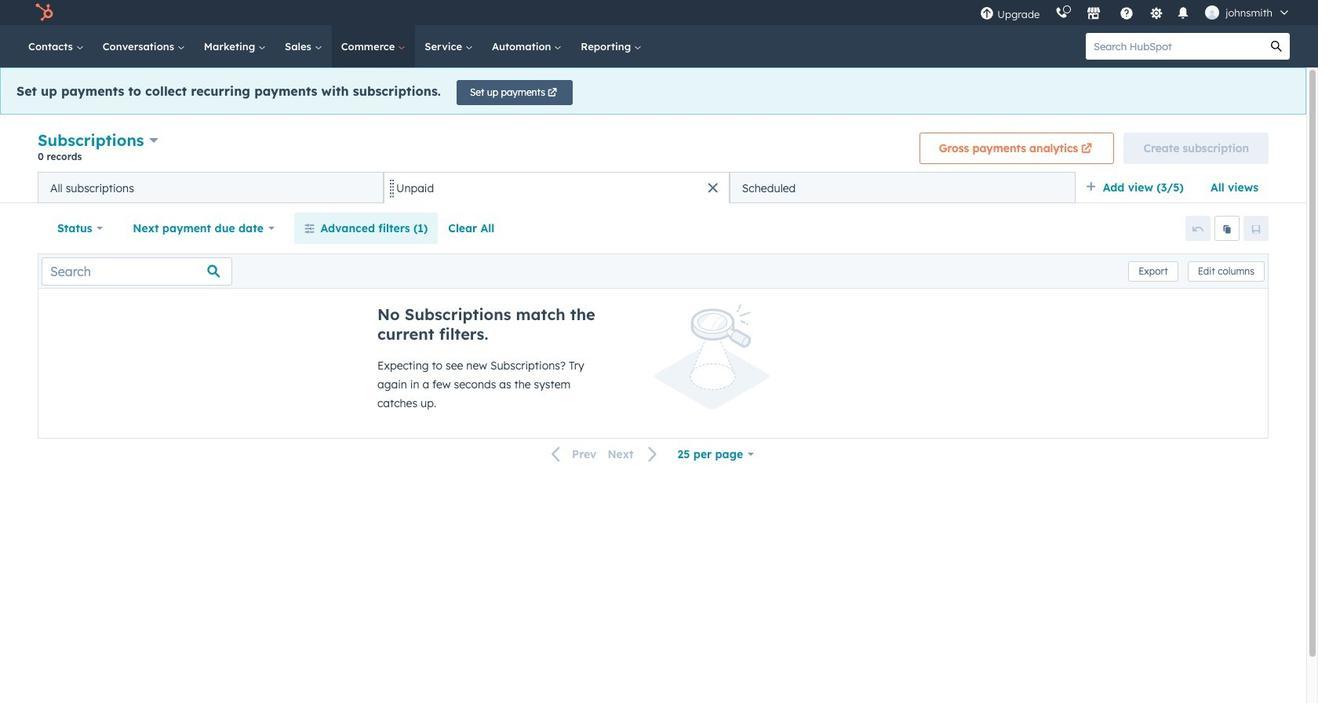 Task type: describe. For each thing, give the bounding box(es) containing it.
pagination navigation
[[542, 444, 668, 465]]

Search search field
[[42, 257, 232, 285]]

marketplaces image
[[1087, 7, 1101, 21]]



Task type: vqa. For each thing, say whether or not it's contained in the screenshot.
4th Press to sort. element from the right's Press to sort. icon
no



Task type: locate. For each thing, give the bounding box(es) containing it.
menu
[[973, 0, 1300, 25]]

Search HubSpot search field
[[1086, 33, 1264, 60]]

banner
[[38, 128, 1269, 172]]

john smith image
[[1206, 5, 1220, 20]]



